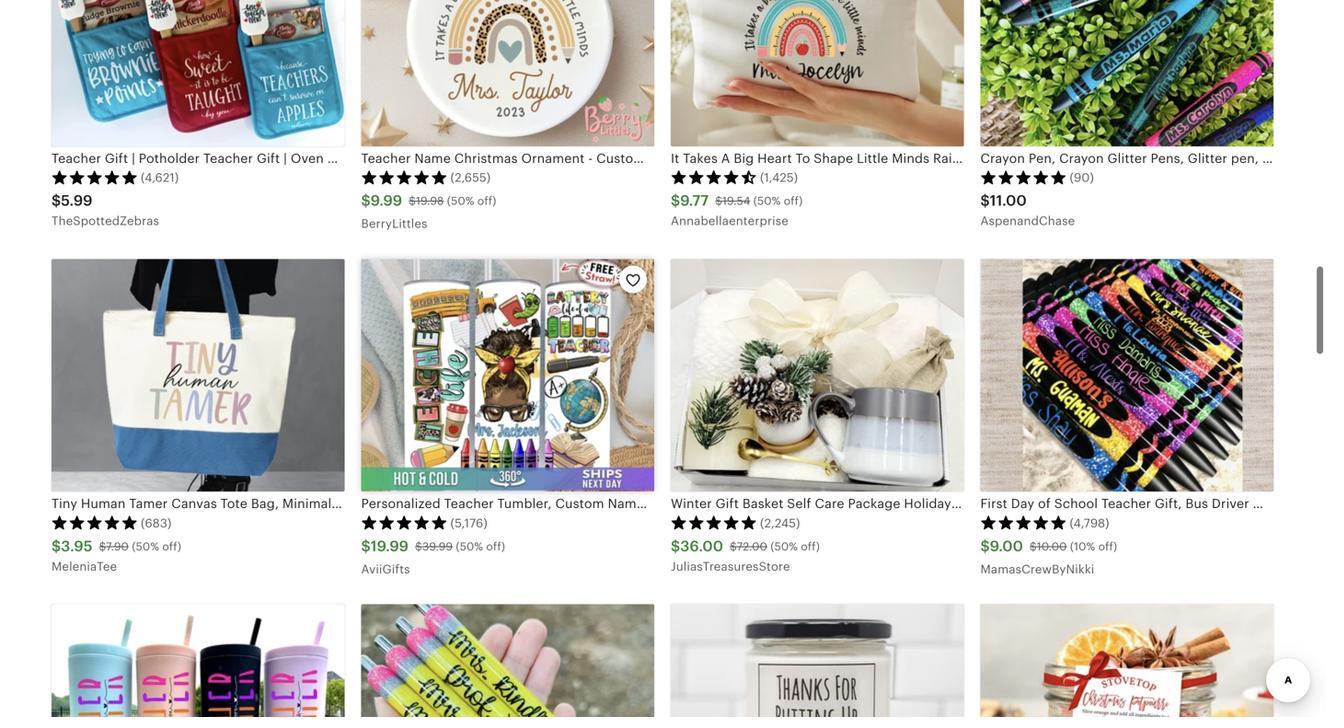Task type: describe. For each thing, give the bounding box(es) containing it.
$ 3.95 $ 7.90 (50% off) meleniatee
[[52, 538, 181, 573]]

(4,798)
[[1070, 517, 1110, 530]]

19.98
[[416, 195, 444, 207]]

$ 11.00 aspenandchase
[[981, 192, 1076, 228]]

10.00
[[1037, 540, 1068, 553]]

(50% for 36.00
[[771, 540, 798, 553]]

9.00
[[990, 538, 1024, 554]]

teacher name christmas ornament - custom teacher christmas ornaments - teacher gift, teacher gift box - teacher appreciation or-0346 image
[[361, 0, 655, 146]]

(50% for 19.99
[[456, 540, 483, 553]]

annabellaenterprise
[[671, 214, 789, 228]]

(1,425)
[[760, 171, 798, 185]]

5 out of 5 stars image for 19.99
[[361, 515, 448, 530]]

juliastreasuresstore
[[671, 560, 791, 573]]

7.90
[[106, 540, 129, 553]]

5 out of 5 stars image up 5.99
[[52, 170, 138, 184]]

(2,655)
[[451, 171, 491, 185]]

crayon pen, crayon glitter pens, glitter pen, teacher gift, teacher appreciation gift pen, gel pen, resin, back to school, teacher lanyard image
[[981, 0, 1274, 146]]

off) for 3.95
[[162, 540, 181, 553]]

$ 9.99 $ 19.98 (50% off)
[[361, 192, 497, 209]]

mamascrewbynikki
[[981, 562, 1095, 576]]

berrylittles
[[361, 217, 428, 231]]

5 out of 5 stars image for 9.00
[[981, 515, 1067, 530]]

aviigifts
[[361, 562, 410, 576]]

aspenandchase
[[981, 214, 1076, 228]]

(5,176)
[[451, 517, 488, 530]]

(50% for 3.95
[[132, 540, 159, 553]]

19.99
[[371, 538, 409, 554]]

it takes a big heart to shape little minds rainbow makeup bag,personalized teacher gifts survival kit,custom pencil bag,gift for teacher image
[[671, 0, 964, 146]]

first day of school teacher gift, bus driver gift, personalized pens, crayon pens, teacher pens image
[[981, 259, 1274, 492]]

(90)
[[1070, 171, 1095, 185]]

9.99
[[371, 192, 403, 209]]

off) for 9.00
[[1099, 540, 1118, 553]]

$ inside the $ 5.99 thespottedzebras
[[52, 192, 61, 209]]

personalized teacher tumbler, custom name teacher cup, elementary teacher gift for teacher appreciation gift skinny tumbler with straw image
[[361, 259, 655, 492]]

$ 9.00 $ 10.00 (10% off)
[[981, 538, 1118, 554]]

9.77
[[681, 192, 709, 209]]

5 out of 5 stars image for 9.99
[[361, 170, 448, 184]]

$ 9.77 $ 19.54 (50% off) annabellaenterprise
[[671, 192, 803, 228]]

meleniatee
[[52, 560, 117, 573]]



Task type: locate. For each thing, give the bounding box(es) containing it.
(50% for 9.77
[[754, 195, 781, 207]]

off) inside $ 9.99 $ 19.98 (50% off)
[[478, 195, 497, 207]]

off)
[[478, 195, 497, 207], [784, 195, 803, 207], [162, 540, 181, 553], [486, 540, 505, 553], [801, 540, 820, 553], [1099, 540, 1118, 553]]

thanks for putting up with my kid daycare teacher gift teacher appreciation preschool teacher gift babysitter gift coach gift image
[[671, 605, 964, 717]]

off) inside $ 3.95 $ 7.90 (50% off) meleniatee
[[162, 540, 181, 553]]

off) for 9.99
[[478, 195, 497, 207]]

5 out of 5 stars image up 19.99
[[361, 515, 448, 530]]

11.00
[[990, 192, 1027, 209]]

pencil pen | teacher appreciation | teacher's day | teacher gift | refillable gel pen image
[[361, 605, 655, 717]]

off) for 36.00
[[801, 540, 820, 553]]

5 out of 5 stars image for 3.95
[[52, 515, 138, 530]]

39.99
[[422, 540, 453, 553]]

thespottedzebras
[[52, 214, 159, 228]]

(2,245)
[[760, 517, 801, 530]]

personalized teacher gift, elementary teacher gifts for teacher back to school gifts for teacher appreciation gifts teacher skinny tumbler image
[[52, 605, 345, 717]]

$ inside $ 9.99 $ 19.98 (50% off)
[[409, 195, 416, 207]]

5 out of 5 stars image up 9.99 at the top left of page
[[361, 170, 448, 184]]

5 out of 5 stars image
[[52, 170, 138, 184], [361, 170, 448, 184], [981, 170, 1067, 184], [52, 515, 138, 530], [361, 515, 448, 530], [671, 515, 758, 530], [981, 515, 1067, 530]]

(50% inside "$ 9.77 $ 19.54 (50% off) annabellaenterprise"
[[754, 195, 781, 207]]

(50% inside $ 36.00 $ 72.00 (50% off) juliastreasuresstore
[[771, 540, 798, 553]]

off) inside $ 19.99 $ 39.99 (50% off)
[[486, 540, 505, 553]]

(50% down (2,245)
[[771, 540, 798, 553]]

(50% inside $ 9.99 $ 19.98 (50% off)
[[447, 195, 475, 207]]

(50% down (5,176)
[[456, 540, 483, 553]]

off) down (2,655) in the left top of the page
[[478, 195, 497, 207]]

(4,621)
[[141, 171, 179, 185]]

5.99
[[61, 192, 93, 209]]

$ inside $ 11.00 aspenandchase
[[981, 192, 990, 209]]

(50%
[[447, 195, 475, 207], [754, 195, 781, 207], [132, 540, 159, 553], [456, 540, 483, 553], [771, 540, 798, 553]]

off) for 19.99
[[486, 540, 505, 553]]

72.00
[[737, 540, 768, 553]]

5 out of 5 stars image up 9.00
[[981, 515, 1067, 530]]

off) down (1,425)
[[784, 195, 803, 207]]

(50% down (1,425)
[[754, 195, 781, 207]]

3.95
[[61, 538, 93, 554]]

off) for 9.77
[[784, 195, 803, 207]]

36.00
[[681, 538, 724, 554]]

off) down (5,176)
[[486, 540, 505, 553]]

(683)
[[141, 517, 172, 530]]

(50% inside $ 3.95 $ 7.90 (50% off) meleniatee
[[132, 540, 159, 553]]

$ 36.00 $ 72.00 (50% off) juliastreasuresstore
[[671, 538, 820, 573]]

winter gift basket self care package holiday gift box christmas care package for her gift box teacher gift basket mom best friend gift box image
[[671, 259, 964, 492]]

off) inside "$ 9.77 $ 19.54 (50% off) annabellaenterprise"
[[784, 195, 803, 207]]

4.5 out of 5 stars image
[[671, 170, 758, 184]]

(50% down (2,655) in the left top of the page
[[447, 195, 475, 207]]

$
[[52, 192, 61, 209], [361, 192, 371, 209], [671, 192, 681, 209], [981, 192, 990, 209], [409, 195, 416, 207], [716, 195, 723, 207], [52, 538, 61, 554], [361, 538, 371, 554], [671, 538, 681, 554], [981, 538, 990, 554], [99, 540, 106, 553], [415, 540, 422, 553], [730, 540, 737, 553], [1030, 540, 1037, 553]]

5 out of 5 stars image up 11.00
[[981, 170, 1067, 184]]

off) right (10%
[[1099, 540, 1118, 553]]

stovetop potpourri christmas gift tag teacher gift label neighbor gift holiday christmas scents digital editable printable download cht19 image
[[981, 605, 1274, 717]]

$ inside $ 9.00 $ 10.00 (10% off)
[[1030, 540, 1037, 553]]

(50% inside $ 19.99 $ 39.99 (50% off)
[[456, 540, 483, 553]]

(50% down (683)
[[132, 540, 159, 553]]

$ 19.99 $ 39.99 (50% off)
[[361, 538, 505, 554]]

off) down (683)
[[162, 540, 181, 553]]

5 out of 5 stars image up '36.00'
[[671, 515, 758, 530]]

teacher gift | potholder teacher gift | oven mitt teacher gift | pot holder teacher gift | teacher appreciation image
[[52, 0, 345, 146]]

$ 5.99 thespottedzebras
[[52, 192, 159, 228]]

$ inside $ 19.99 $ 39.99 (50% off)
[[415, 540, 422, 553]]

5 out of 5 stars image up '3.95'
[[52, 515, 138, 530]]

tiny human tamer canvas tote bag, minimalist teacher bag, kindergarten teacher bag, babysitter tote bag, preschool teacher gifts tote bag image
[[52, 259, 345, 492]]

(10%
[[1071, 540, 1096, 553]]

5 out of 5 stars image for 36.00
[[671, 515, 758, 530]]

off) inside $ 9.00 $ 10.00 (10% off)
[[1099, 540, 1118, 553]]

19.54
[[723, 195, 751, 207]]

off) right 72.00
[[801, 540, 820, 553]]

off) inside $ 36.00 $ 72.00 (50% off) juliastreasuresstore
[[801, 540, 820, 553]]

(50% for 9.99
[[447, 195, 475, 207]]



Task type: vqa. For each thing, say whether or not it's contained in the screenshot.
$ 11.00 Aspenandchase
yes



